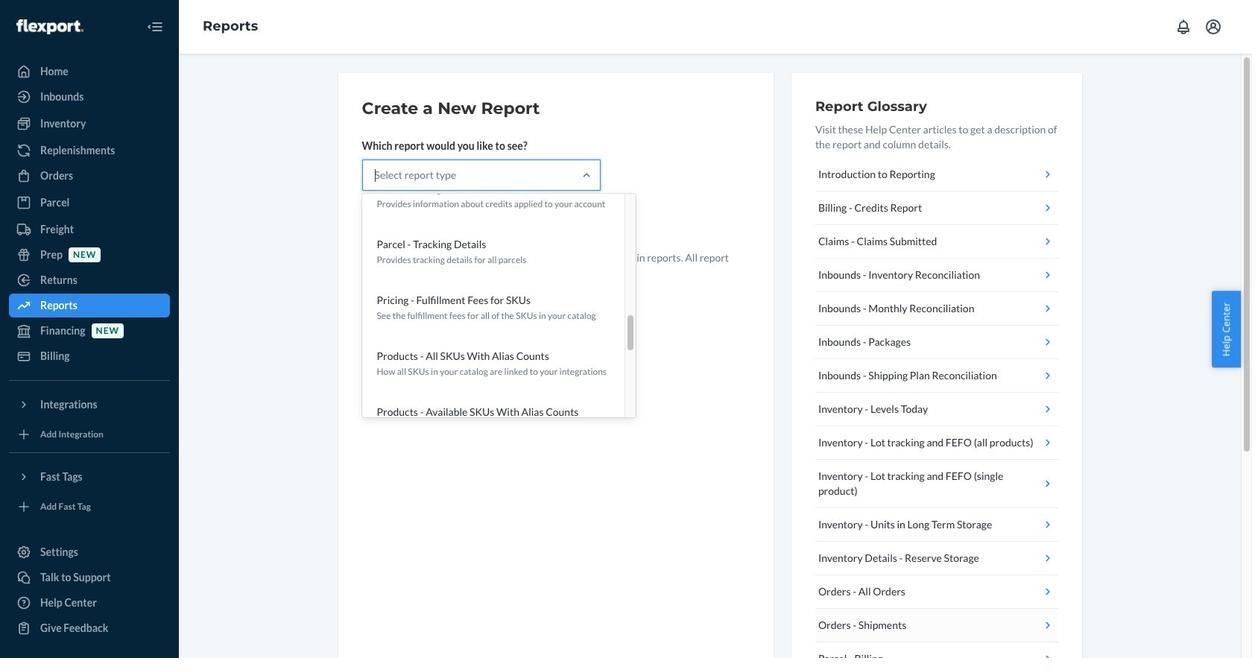 Task type: locate. For each thing, give the bounding box(es) containing it.
flexport logo image
[[16, 19, 83, 34]]

open account menu image
[[1205, 18, 1223, 36]]



Task type: describe. For each thing, give the bounding box(es) containing it.
close navigation image
[[146, 18, 164, 36]]

open notifications image
[[1175, 18, 1193, 36]]



Task type: vqa. For each thing, say whether or not it's contained in the screenshot.
Flexport logo
yes



